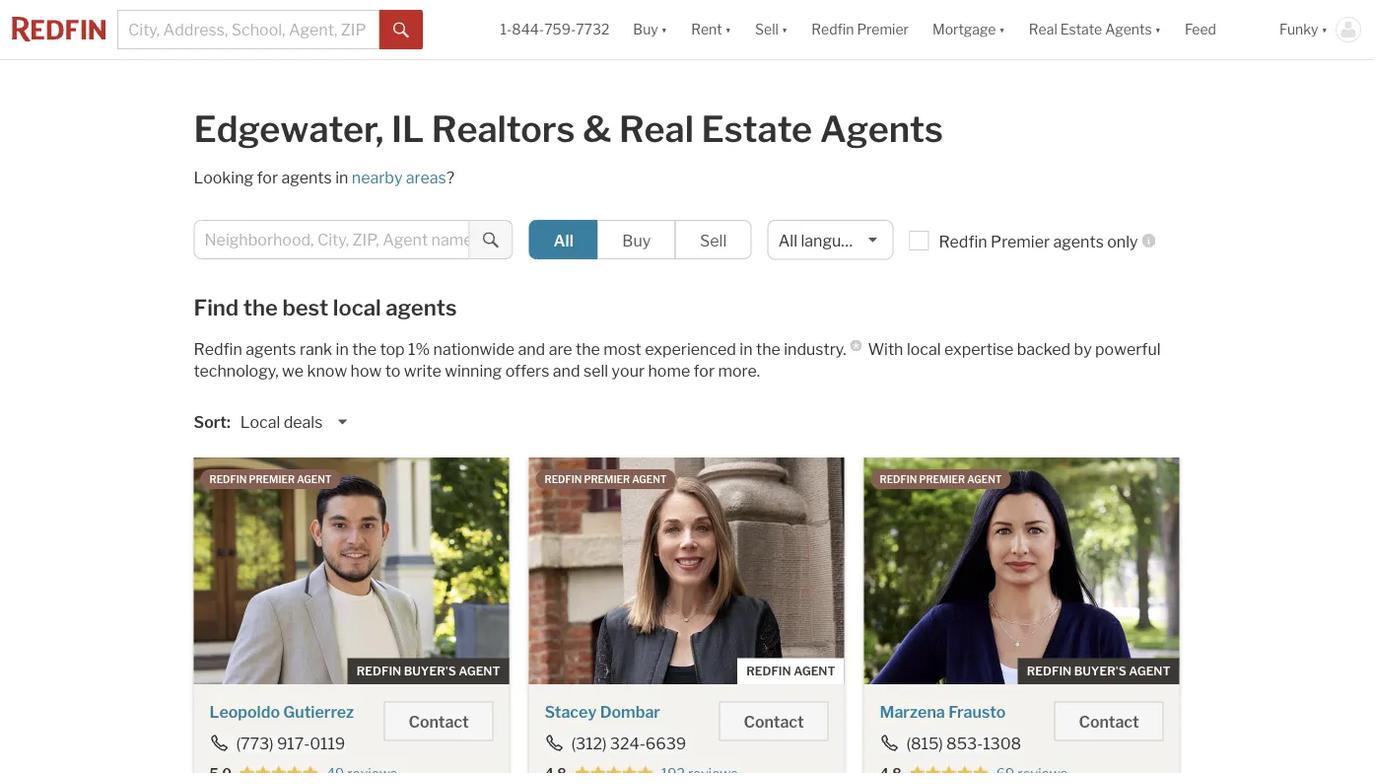 Task type: vqa. For each thing, say whether or not it's contained in the screenshot.
2nd REDFIN BUYER'S AGENT from the right
yes



Task type: describe. For each thing, give the bounding box(es) containing it.
home
[[648, 361, 690, 381]]

edgewater, il realtors & real estate agents
[[194, 107, 944, 151]]

winning
[[445, 361, 502, 381]]

▾ for rent ▾
[[725, 21, 732, 38]]

funky ▾
[[1280, 21, 1328, 38]]

Neighborhood, City, ZIP, Agent name search field
[[194, 220, 470, 259]]

the up sell
[[576, 340, 600, 359]]

edgewater,
[[194, 107, 384, 151]]

sell
[[584, 361, 609, 381]]

&
[[583, 107, 612, 151]]

redfin premier agent for leopoldo
[[210, 474, 332, 486]]

top
[[380, 340, 405, 359]]

in for nearby
[[335, 168, 348, 187]]

all for all languages
[[779, 231, 798, 250]]

6639
[[646, 734, 687, 753]]

best
[[282, 294, 329, 320]]

rating 4.8 out of 5 element for 853-
[[910, 765, 989, 773]]

1-844-759-7732
[[500, 21, 610, 38]]

7732
[[576, 21, 610, 38]]

redfin buyer's agent for gutierrez
[[357, 664, 500, 678]]

redfin agents rank in the top 1% nationwide and are the most experienced in the industry.
[[194, 340, 847, 359]]

stacey dombar link
[[545, 703, 661, 722]]

and inside with local expertise backed by powerful technology, we know how to write winning offers and sell your home for more.
[[553, 361, 580, 381]]

all languages
[[779, 231, 877, 250]]

the up more.
[[756, 340, 781, 359]]

all for all
[[554, 231, 574, 250]]

photo of stacey dombar image
[[529, 458, 845, 684]]

stacey
[[545, 703, 597, 722]]

real estate agents ▾
[[1029, 21, 1162, 38]]

option group containing all
[[529, 220, 752, 259]]

contact button for (312) 324-6639
[[719, 702, 829, 741]]

0 vertical spatial for
[[257, 168, 278, 187]]

mortgage
[[933, 21, 996, 38]]

1-844-759-7732 link
[[500, 21, 610, 38]]

redfin agent
[[747, 664, 836, 678]]

mortgage ▾
[[933, 21, 1006, 38]]

rent ▾ button
[[680, 0, 744, 59]]

buy ▾ button
[[633, 0, 668, 59]]

funky
[[1280, 21, 1319, 38]]

are
[[549, 340, 573, 359]]

disclaimer image
[[851, 340, 862, 352]]

photo of marzena frausto image
[[864, 458, 1180, 684]]

contact for 6639
[[744, 712, 804, 732]]

realtors
[[432, 107, 575, 151]]

dombar
[[600, 703, 661, 722]]

▾ for mortgage ▾
[[999, 21, 1006, 38]]

contact button for (773) 917-0119
[[384, 702, 494, 741]]

mortgage ▾ button
[[933, 0, 1006, 59]]

rank
[[300, 340, 332, 359]]

real inside dropdown button
[[1029, 21, 1058, 38]]

the up "how"
[[352, 340, 377, 359]]

areas
[[406, 168, 446, 187]]

leopoldo gutierrez
[[210, 703, 354, 722]]

looking for agents in nearby areas ?
[[194, 168, 455, 187]]

▾ for sell ▾
[[782, 21, 788, 38]]

with local expertise backed by powerful technology, we know how to write winning offers and sell your home for more.
[[194, 340, 1161, 381]]

stacey dombar
[[545, 703, 661, 722]]

to
[[385, 361, 401, 381]]

redfin premier
[[812, 21, 909, 38]]

0 horizontal spatial real
[[619, 107, 694, 151]]

324-
[[610, 734, 646, 753]]

by
[[1074, 340, 1092, 359]]

redfin premier button
[[800, 0, 921, 59]]

853-
[[947, 734, 983, 753]]

sell for sell ▾
[[755, 21, 779, 38]]

marzena
[[880, 703, 945, 722]]

rent
[[691, 21, 722, 38]]

agents down edgewater,
[[281, 168, 332, 187]]

marzena frausto link
[[880, 703, 1006, 722]]

rating 5.0 out of 5 element
[[240, 765, 319, 773]]

Sell radio
[[675, 220, 752, 259]]

in up more.
[[740, 340, 753, 359]]

leopoldo gutierrez link
[[210, 703, 354, 722]]

0 horizontal spatial and
[[518, 340, 545, 359]]

buyer's for gutierrez
[[404, 664, 456, 678]]

agents up the we
[[246, 340, 296, 359]]

contact for 1308
[[1079, 712, 1139, 732]]

917-
[[277, 734, 310, 753]]

languages
[[801, 231, 877, 250]]

powerful
[[1096, 340, 1161, 359]]

nationwide
[[433, 340, 515, 359]]

buyer's for frausto
[[1074, 664, 1127, 678]]

deals
[[284, 413, 323, 432]]

(312) 324-6639 button
[[545, 734, 688, 753]]

offers
[[505, 361, 550, 381]]

sell ▾ button
[[755, 0, 788, 59]]

frausto
[[949, 703, 1006, 722]]

(773) 917-0119
[[236, 734, 345, 753]]

local
[[240, 413, 280, 432]]

844-
[[512, 21, 544, 38]]

in for the
[[336, 340, 349, 359]]

il
[[391, 107, 424, 151]]

(815)
[[907, 734, 943, 753]]

write
[[404, 361, 441, 381]]

premier for leopoldo
[[249, 474, 295, 486]]

the right find
[[243, 294, 278, 320]]

sort:
[[194, 412, 231, 431]]

rent ▾
[[691, 21, 732, 38]]

find
[[194, 294, 239, 320]]

?
[[446, 168, 455, 187]]

sell for sell
[[700, 231, 727, 250]]



Task type: locate. For each thing, give the bounding box(es) containing it.
buy right "all" radio
[[622, 231, 651, 250]]

0 horizontal spatial local
[[333, 294, 381, 320]]

▾ right rent ▾
[[782, 21, 788, 38]]

1 premier from the left
[[249, 474, 295, 486]]

0 horizontal spatial for
[[257, 168, 278, 187]]

0 vertical spatial local
[[333, 294, 381, 320]]

1 vertical spatial local
[[907, 340, 941, 359]]

2 horizontal spatial redfin premier agent
[[880, 474, 1002, 486]]

with
[[868, 340, 904, 359]]

agents up 1%
[[386, 294, 457, 320]]

▾ left feed
[[1155, 21, 1162, 38]]

City, Address, School, Agent, ZIP search field
[[117, 10, 380, 49]]

buy for buy ▾
[[633, 21, 658, 38]]

0 vertical spatial estate
[[1061, 21, 1103, 38]]

0119
[[310, 734, 345, 753]]

premier for marzena
[[919, 474, 965, 486]]

and down are
[[553, 361, 580, 381]]

buy
[[633, 21, 658, 38], [622, 231, 651, 250]]

2 horizontal spatial premier
[[919, 474, 965, 486]]

1%
[[408, 340, 430, 359]]

all
[[554, 231, 574, 250], [779, 231, 798, 250]]

nearby
[[352, 168, 403, 187]]

contact for 0119
[[409, 712, 469, 732]]

3 redfin premier agent from the left
[[880, 474, 1002, 486]]

759-
[[544, 21, 576, 38]]

sell right buy option on the left of the page
[[700, 231, 727, 250]]

local right "best"
[[333, 294, 381, 320]]

agents left only
[[1054, 232, 1104, 251]]

contact
[[409, 712, 469, 732], [744, 712, 804, 732], [1079, 712, 1139, 732]]

technology,
[[194, 361, 279, 381]]

sell ▾
[[755, 21, 788, 38]]

sell inside radio
[[700, 231, 727, 250]]

find the best local agents
[[194, 294, 457, 320]]

0 horizontal spatial redfin buyer's agent
[[357, 664, 500, 678]]

most
[[604, 340, 642, 359]]

mortgage ▾ button
[[921, 0, 1017, 59]]

in left nearby
[[335, 168, 348, 187]]

agents
[[1106, 21, 1152, 38], [820, 107, 944, 151]]

▾ left rent
[[661, 21, 668, 38]]

2 redfin buyer's agent from the left
[[1027, 664, 1171, 678]]

expertise
[[945, 340, 1014, 359]]

(312) 324-6639
[[571, 734, 687, 753]]

industry.
[[784, 340, 847, 359]]

1 vertical spatial agents
[[820, 107, 944, 151]]

premier
[[249, 474, 295, 486], [584, 474, 630, 486], [919, 474, 965, 486]]

1 horizontal spatial rating 4.8 out of 5 element
[[910, 765, 989, 773]]

2 rating 4.8 out of 5 element from the left
[[910, 765, 989, 773]]

premier for stacey
[[584, 474, 630, 486]]

4 ▾ from the left
[[999, 21, 1006, 38]]

agents inside dropdown button
[[1106, 21, 1152, 38]]

1 vertical spatial for
[[694, 361, 715, 381]]

redfin buyer's agent
[[357, 664, 500, 678], [1027, 664, 1171, 678]]

redfin for redfin premier
[[812, 21, 854, 38]]

real estate agents ▾ link
[[1029, 0, 1162, 59]]

nearby areas link
[[352, 168, 446, 187]]

how
[[351, 361, 382, 381]]

1 ▾ from the left
[[661, 21, 668, 38]]

1 horizontal spatial agents
[[1106, 21, 1152, 38]]

1 all from the left
[[554, 231, 574, 250]]

sell inside dropdown button
[[755, 21, 779, 38]]

6 ▾ from the left
[[1322, 21, 1328, 38]]

1 contact button from the left
[[384, 702, 494, 741]]

1 horizontal spatial all
[[779, 231, 798, 250]]

▾ right rent
[[725, 21, 732, 38]]

0 horizontal spatial contact
[[409, 712, 469, 732]]

0 horizontal spatial premier
[[857, 21, 909, 38]]

▾ for buy ▾
[[661, 21, 668, 38]]

and up the offers
[[518, 340, 545, 359]]

submit search image
[[394, 22, 409, 38]]

2 contact button from the left
[[719, 702, 829, 741]]

1 horizontal spatial redfin premier agent
[[545, 474, 667, 486]]

1 horizontal spatial redfin buyer's agent
[[1027, 664, 1171, 678]]

option group
[[529, 220, 752, 259]]

1 horizontal spatial premier
[[991, 232, 1050, 251]]

0 vertical spatial buy
[[633, 21, 658, 38]]

redfin premier agents only
[[939, 232, 1138, 251]]

0 horizontal spatial sell
[[700, 231, 727, 250]]

1 redfin premier agent from the left
[[210, 474, 332, 486]]

marzena frausto
[[880, 703, 1006, 722]]

redfin for redfin premier agents only
[[939, 232, 988, 251]]

1 horizontal spatial contact
[[744, 712, 804, 732]]

▾
[[661, 21, 668, 38], [725, 21, 732, 38], [782, 21, 788, 38], [999, 21, 1006, 38], [1155, 21, 1162, 38], [1322, 21, 1328, 38]]

3 contact button from the left
[[1055, 702, 1164, 741]]

real estate agents ▾ button
[[1017, 0, 1173, 59]]

1 horizontal spatial premier
[[584, 474, 630, 486]]

2 horizontal spatial contact button
[[1055, 702, 1164, 741]]

Buy radio
[[597, 220, 676, 259]]

0 vertical spatial agents
[[1106, 21, 1152, 38]]

redfin premier agent for stacey
[[545, 474, 667, 486]]

0 horizontal spatial redfin
[[194, 340, 242, 359]]

1 redfin buyer's agent from the left
[[357, 664, 500, 678]]

2 redfin premier agent from the left
[[545, 474, 667, 486]]

real
[[1029, 21, 1058, 38], [619, 107, 694, 151]]

2 ▾ from the left
[[725, 21, 732, 38]]

(312)
[[571, 734, 607, 753]]

5 ▾ from the left
[[1155, 21, 1162, 38]]

0 horizontal spatial estate
[[702, 107, 813, 151]]

0 horizontal spatial agents
[[820, 107, 944, 151]]

0 vertical spatial and
[[518, 340, 545, 359]]

buy inside option
[[622, 231, 651, 250]]

all right submit search image
[[554, 231, 574, 250]]

1 horizontal spatial sell
[[755, 21, 779, 38]]

agents
[[281, 168, 332, 187], [1054, 232, 1104, 251], [386, 294, 457, 320], [246, 340, 296, 359]]

gutierrez
[[283, 703, 354, 722]]

premier for redfin premier agents only
[[991, 232, 1050, 251]]

3 premier from the left
[[919, 474, 965, 486]]

(773) 917-0119 button
[[210, 734, 346, 753]]

1 vertical spatial buy
[[622, 231, 651, 250]]

0 horizontal spatial redfin premier agent
[[210, 474, 332, 486]]

the
[[243, 294, 278, 320], [352, 340, 377, 359], [576, 340, 600, 359], [756, 340, 781, 359]]

feed
[[1185, 21, 1217, 38]]

2 contact from the left
[[744, 712, 804, 732]]

rating 4.8 out of 5 element down the (312) 324-6639 button
[[575, 765, 654, 773]]

1 contact from the left
[[409, 712, 469, 732]]

only
[[1108, 232, 1138, 251]]

0 vertical spatial real
[[1029, 21, 1058, 38]]

▾ right "funky"
[[1322, 21, 1328, 38]]

local
[[333, 294, 381, 320], [907, 340, 941, 359]]

redfin inside redfin premier button
[[812, 21, 854, 38]]

real right &
[[619, 107, 694, 151]]

2 all from the left
[[779, 231, 798, 250]]

submit search image
[[483, 232, 499, 248]]

for down experienced
[[694, 361, 715, 381]]

0 horizontal spatial all
[[554, 231, 574, 250]]

1 horizontal spatial estate
[[1061, 21, 1103, 38]]

buyer's
[[404, 664, 456, 678], [1074, 664, 1127, 678]]

1 horizontal spatial buyer's
[[1074, 664, 1127, 678]]

sell ▾ button
[[744, 0, 800, 59]]

contact button
[[384, 702, 494, 741], [719, 702, 829, 741], [1055, 702, 1164, 741]]

1 horizontal spatial real
[[1029, 21, 1058, 38]]

for inside with local expertise backed by powerful technology, we know how to write winning offers and sell your home for more.
[[694, 361, 715, 381]]

for right looking
[[257, 168, 278, 187]]

1308
[[983, 734, 1022, 753]]

in right rank at the top left of the page
[[336, 340, 349, 359]]

local right with
[[907, 340, 941, 359]]

buy ▾
[[633, 21, 668, 38]]

1 buyer's from the left
[[404, 664, 456, 678]]

premier inside redfin premier button
[[857, 21, 909, 38]]

2 buyer's from the left
[[1074, 664, 1127, 678]]

redfin for redfin agents rank in the top 1% nationwide and are the most experienced in the industry.
[[194, 340, 242, 359]]

1 rating 4.8 out of 5 element from the left
[[575, 765, 654, 773]]

redfin buyer's agent for frausto
[[1027, 664, 1171, 678]]

estate
[[1061, 21, 1103, 38], [702, 107, 813, 151]]

redfin premier agent for marzena
[[880, 474, 1002, 486]]

1 vertical spatial real
[[619, 107, 694, 151]]

All radio
[[529, 220, 598, 259]]

1 vertical spatial estate
[[702, 107, 813, 151]]

buy ▾ button
[[622, 0, 680, 59]]

all left languages
[[779, 231, 798, 250]]

redfin
[[210, 474, 247, 486], [545, 474, 582, 486], [880, 474, 917, 486], [357, 664, 401, 678], [747, 664, 791, 678], [1027, 664, 1072, 678]]

rating 4.8 out of 5 element down "(815) 853-1308" button
[[910, 765, 989, 773]]

0 vertical spatial sell
[[755, 21, 779, 38]]

0 horizontal spatial rating 4.8 out of 5 element
[[575, 765, 654, 773]]

leopoldo
[[210, 703, 280, 722]]

2 horizontal spatial redfin
[[939, 232, 988, 251]]

rating 4.8 out of 5 element for 324-
[[575, 765, 654, 773]]

photo of leopoldo gutierrez image
[[194, 458, 509, 684]]

contact button for (815) 853-1308
[[1055, 702, 1164, 741]]

1 horizontal spatial redfin
[[812, 21, 854, 38]]

sell right rent ▾
[[755, 21, 779, 38]]

for
[[257, 168, 278, 187], [694, 361, 715, 381]]

buy right the 7732
[[633, 21, 658, 38]]

premier
[[857, 21, 909, 38], [991, 232, 1050, 251]]

your
[[612, 361, 645, 381]]

0 horizontal spatial buyer's
[[404, 664, 456, 678]]

2 horizontal spatial contact
[[1079, 712, 1139, 732]]

0 vertical spatial premier
[[857, 21, 909, 38]]

1 vertical spatial premier
[[991, 232, 1050, 251]]

backed
[[1017, 340, 1071, 359]]

buy inside dropdown button
[[633, 21, 658, 38]]

1 horizontal spatial local
[[907, 340, 941, 359]]

local inside with local expertise backed by powerful technology, we know how to write winning offers and sell your home for more.
[[907, 340, 941, 359]]

(815) 853-1308 button
[[880, 734, 1023, 753]]

0 horizontal spatial premier
[[249, 474, 295, 486]]

2 premier from the left
[[584, 474, 630, 486]]

redfin
[[812, 21, 854, 38], [939, 232, 988, 251], [194, 340, 242, 359]]

0 horizontal spatial contact button
[[384, 702, 494, 741]]

know
[[307, 361, 347, 381]]

1 vertical spatial and
[[553, 361, 580, 381]]

2 vertical spatial redfin
[[194, 340, 242, 359]]

rent ▾ button
[[691, 0, 732, 59]]

agent
[[297, 474, 332, 486], [632, 474, 667, 486], [967, 474, 1002, 486], [459, 664, 500, 678], [794, 664, 836, 678], [1129, 664, 1171, 678]]

1 vertical spatial redfin
[[939, 232, 988, 251]]

all inside radio
[[554, 231, 574, 250]]

(815) 853-1308
[[907, 734, 1022, 753]]

rating 4.8 out of 5 element
[[575, 765, 654, 773], [910, 765, 989, 773]]

redfin premier agent
[[210, 474, 332, 486], [545, 474, 667, 486], [880, 474, 1002, 486]]

experienced
[[645, 340, 737, 359]]

1 horizontal spatial for
[[694, 361, 715, 381]]

1-
[[500, 21, 512, 38]]

real right mortgage ▾ in the top right of the page
[[1029, 21, 1058, 38]]

1 horizontal spatial and
[[553, 361, 580, 381]]

in
[[335, 168, 348, 187], [336, 340, 349, 359], [740, 340, 753, 359]]

1 horizontal spatial contact button
[[719, 702, 829, 741]]

more.
[[718, 361, 760, 381]]

we
[[282, 361, 304, 381]]

buy for buy
[[622, 231, 651, 250]]

and
[[518, 340, 545, 359], [553, 361, 580, 381]]

premier for redfin premier
[[857, 21, 909, 38]]

0 vertical spatial redfin
[[812, 21, 854, 38]]

3 ▾ from the left
[[782, 21, 788, 38]]

▾ for funky ▾
[[1322, 21, 1328, 38]]

▾ right 'mortgage'
[[999, 21, 1006, 38]]

1 vertical spatial sell
[[700, 231, 727, 250]]

feed button
[[1173, 0, 1268, 59]]

looking
[[194, 168, 254, 187]]

3 contact from the left
[[1079, 712, 1139, 732]]

(773)
[[236, 734, 274, 753]]

estate inside real estate agents ▾ link
[[1061, 21, 1103, 38]]



